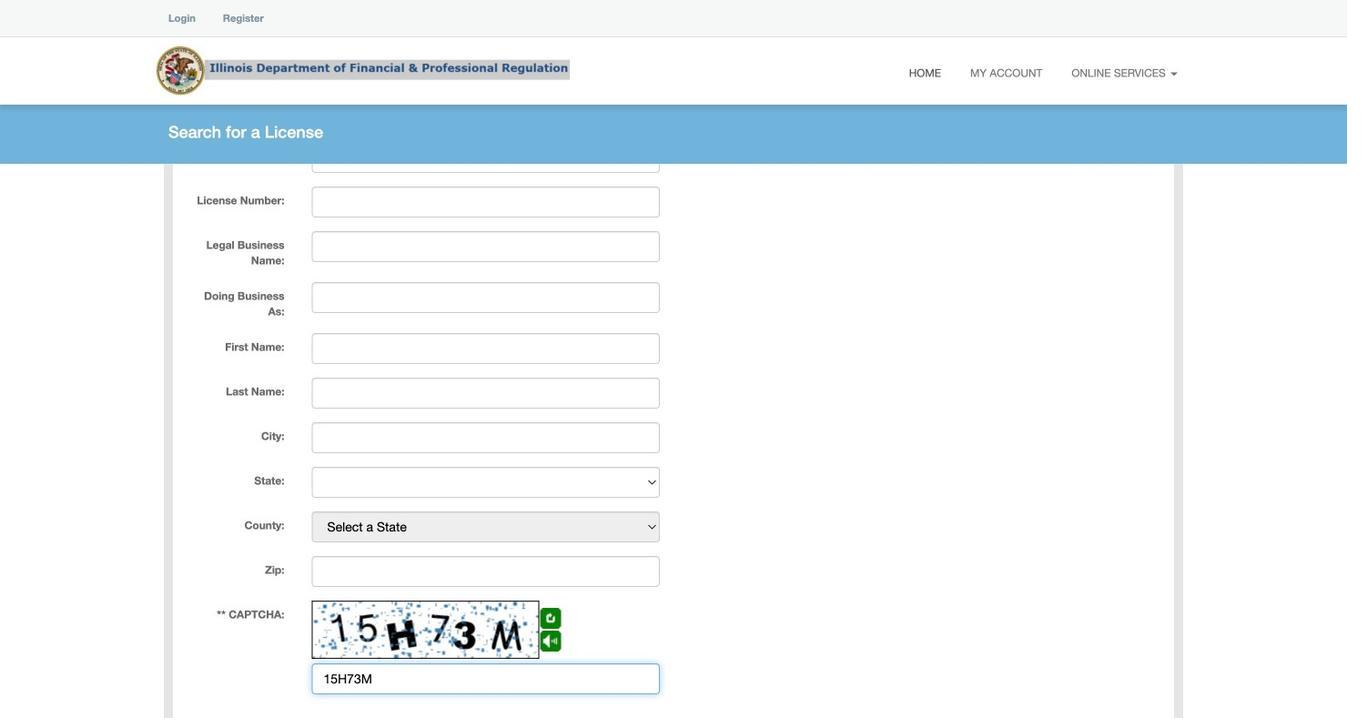 Task type: vqa. For each thing, say whether or not it's contained in the screenshot.
Listen image
yes



Task type: locate. For each thing, give the bounding box(es) containing it.
protected by formshield image
[[312, 601, 539, 659]]

case sensitive text field
[[312, 663, 660, 694]]

None text field
[[312, 231, 660, 262], [312, 333, 660, 364], [312, 378, 660, 409], [312, 231, 660, 262], [312, 333, 660, 364], [312, 378, 660, 409]]

refresh image
[[539, 607, 562, 630]]

None text field
[[312, 187, 660, 218], [312, 282, 660, 313], [312, 422, 660, 453], [312, 556, 660, 587], [312, 187, 660, 218], [312, 282, 660, 313], [312, 422, 660, 453], [312, 556, 660, 587]]

listen image
[[539, 630, 562, 653]]



Task type: describe. For each thing, give the bounding box(es) containing it.
illinois department of financial and professional regulation image
[[155, 41, 570, 99]]



